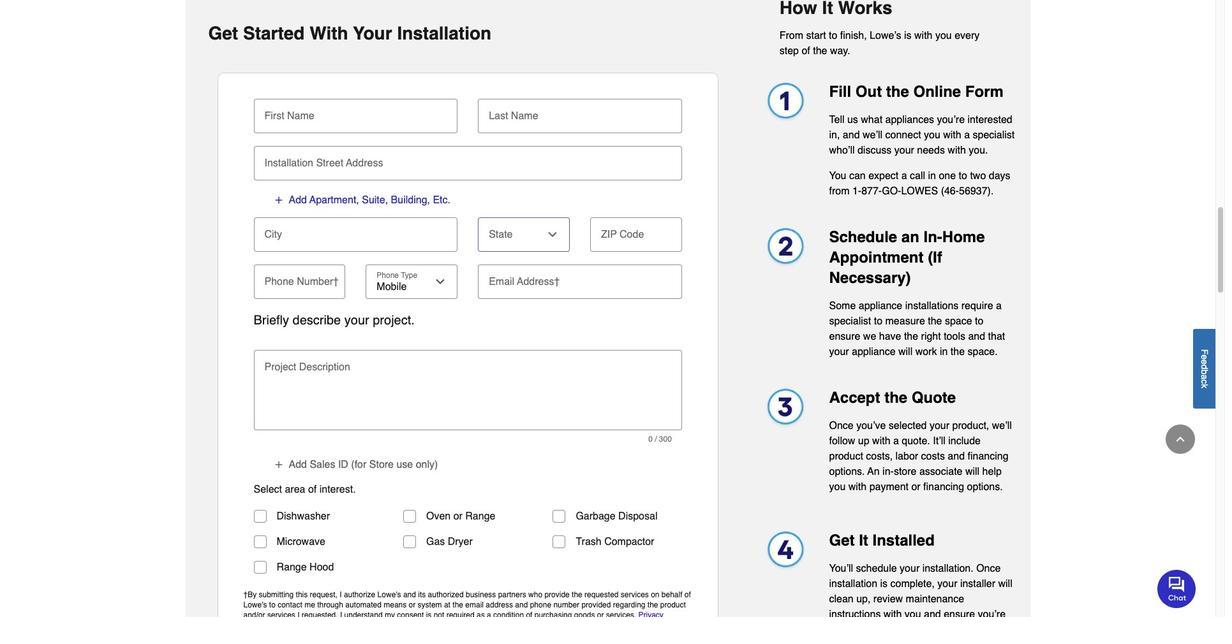 Task type: vqa. For each thing, say whether or not it's contained in the screenshot.
+ corresponding to Lancashire
no



Task type: locate. For each thing, give the bounding box(es) containing it.
tell us what appliances you're interested in, and we'll connect you with a specialist who'll discuss your needs with you.
[[829, 114, 1015, 157]]

two
[[970, 171, 986, 182]]

get left it
[[829, 532, 855, 550]]

i down contact
[[298, 611, 300, 618]]

add for add apartment, suite, building, etc.
[[289, 195, 307, 206]]

lowe's up and/or
[[243, 601, 267, 610]]

provide
[[545, 591, 570, 600]]

your inside once you've selected your product, we'll follow up with a quote. it'll include product costs, labor costs and financing options. an in-store associate will help you with payment or financing options.
[[930, 421, 950, 432]]

you down maintenance
[[905, 610, 921, 618]]

in right work
[[940, 347, 948, 358]]

we
[[863, 331, 876, 343]]

0 horizontal spatial once
[[829, 421, 854, 432]]

product down behalf
[[660, 601, 686, 610]]

0 horizontal spatial financing
[[924, 482, 964, 493]]

a left call
[[902, 171, 907, 182]]

of
[[802, 45, 810, 57], [308, 484, 317, 496], [685, 591, 691, 600], [526, 611, 533, 618]]

1 horizontal spatial get
[[829, 532, 855, 550]]

0 vertical spatial is
[[904, 30, 912, 42]]

and inside some appliance installations require a specialist to measure the space to ensure we have the right tools and that your appliance will work in the space.
[[968, 331, 985, 343]]

1 vertical spatial we'll
[[992, 421, 1012, 432]]

selected
[[889, 421, 927, 432]]

or
[[912, 482, 921, 493], [454, 511, 463, 522], [409, 601, 416, 610], [597, 611, 604, 618]]

a right as
[[487, 611, 491, 618]]

will left help
[[966, 467, 980, 478]]

0 vertical spatial get
[[208, 23, 238, 44]]

a inside you can expect a call in one to two days from 1-877-go-lowes (46-56937).
[[902, 171, 907, 182]]

and up 'space.'
[[968, 331, 985, 343]]

1 vertical spatial in
[[940, 347, 948, 358]]

in inside you can expect a call in one to two days from 1-877-go-lowes (46-56937).
[[928, 171, 936, 182]]

gas
[[426, 537, 445, 548]]

to down require
[[975, 316, 984, 328]]

0 vertical spatial lowe's
[[378, 591, 401, 600]]

0 vertical spatial add
[[289, 195, 307, 206]]

a up labor
[[893, 436, 899, 448]]

product down 'follow'
[[829, 451, 863, 463]]

1 horizontal spatial ensure
[[944, 610, 975, 618]]

describe
[[293, 314, 341, 328]]

dryer
[[448, 537, 473, 548]]

will left work
[[899, 347, 913, 358]]

clean
[[829, 594, 854, 606]]

zipcode text field
[[595, 218, 677, 246]]

from
[[829, 186, 850, 197]]

and down include
[[948, 451, 965, 463]]

chat invite button image
[[1158, 570, 1197, 609]]

financing down associate
[[924, 482, 964, 493]]

1 horizontal spatial product
[[829, 451, 863, 463]]

what
[[861, 114, 883, 126]]

will right installer on the bottom right of the page
[[998, 579, 1013, 590]]

follow
[[829, 436, 855, 448]]

options. left an
[[829, 467, 865, 478]]

we'll inside tell us what appliances you're interested in, and we'll connect you with a specialist who'll discuss your needs with you.
[[863, 130, 883, 141]]

get left started
[[208, 23, 238, 44]]

add for add sales id (for store use only)
[[289, 459, 307, 471]]

apartment,
[[309, 195, 359, 206]]

1 vertical spatial product
[[660, 601, 686, 610]]

e up b
[[1200, 360, 1210, 365]]

2 plus image from the top
[[273, 460, 284, 470]]

or right oven
[[454, 511, 463, 522]]

add sales id (for store use only)
[[289, 459, 438, 471]]

your down connect
[[895, 145, 914, 157]]

and inside tell us what appliances you're interested in, and we'll connect you with a specialist who'll discuss your needs with you.
[[843, 130, 860, 141]]

your down some
[[829, 347, 849, 358]]

understand
[[344, 611, 383, 618]]

1 horizontal spatial will
[[966, 467, 980, 478]]

0 vertical spatial once
[[829, 421, 854, 432]]

only)
[[416, 459, 438, 471]]

or down store
[[912, 482, 921, 493]]

0 vertical spatial will
[[899, 347, 913, 358]]

authorize
[[344, 591, 375, 600]]

submitting
[[259, 591, 294, 600]]

1 vertical spatial plus image
[[273, 460, 284, 470]]

appliance
[[859, 301, 903, 312], [852, 347, 896, 358]]

you down 'follow'
[[829, 482, 846, 493]]

is inside † by submitting this request, i authorize                         lowe's and its authorized business partners who                         provide the requested services on behalf of lowe's                         to contact me through automated means or system at the                         email address and phone number provided regarding the                         product and/or services i requested. i understand my                         consent is not required as a condition of purchasing                         goods or services.
[[426, 611, 432, 618]]

to inside you can expect a call in one to two days from 1-877-go-lowes (46-56937).
[[959, 171, 967, 182]]

will inside some appliance installations require a specialist to measure the space to ensure we have the right tools and that your appliance will work in the space.
[[899, 347, 913, 358]]

1 vertical spatial get
[[829, 532, 855, 550]]

range
[[465, 511, 496, 522], [277, 563, 307, 574]]

once up 'follow'
[[829, 421, 854, 432]]

plus image inside add apartment, suite, building, etc. button
[[273, 195, 284, 206]]

form
[[965, 83, 1004, 101]]

at
[[444, 601, 451, 610]]

you.
[[969, 145, 988, 157]]

you'll schedule your installation. once installation is complete, your installer will clean up, review maintenance instructions with you and ensure you
[[829, 564, 1013, 618]]

1 vertical spatial specialist
[[829, 316, 871, 328]]

you've
[[857, 421, 886, 432]]

e
[[1200, 355, 1210, 360], [1200, 360, 1210, 365]]

authorized
[[428, 591, 464, 600]]

with up costs,
[[872, 436, 891, 448]]

business
[[466, 591, 496, 600]]

briefly describe your project.
[[254, 314, 415, 328]]

the right out at the top of page
[[886, 83, 909, 101]]

1 plus image from the top
[[273, 195, 284, 206]]

to down the submitting
[[269, 601, 276, 610]]

the inside from start to finish, lowe's is with you every step of the way.
[[813, 45, 827, 57]]

1 horizontal spatial financing
[[968, 451, 1009, 463]]

instructions
[[829, 610, 881, 618]]

services down contact
[[267, 611, 295, 618]]

1 vertical spatial ensure
[[944, 610, 975, 618]]

once up installer on the bottom right of the page
[[977, 564, 1001, 575]]

0 vertical spatial options.
[[829, 467, 865, 478]]

of right area
[[308, 484, 317, 496]]

1 add from the top
[[289, 195, 307, 206]]

up
[[858, 436, 870, 448]]

get for get it installed
[[829, 532, 855, 550]]

0 vertical spatial range
[[465, 511, 496, 522]]

options.
[[829, 467, 865, 478], [967, 482, 1003, 493]]

56937).
[[959, 186, 994, 197]]

we'll right product,
[[992, 421, 1012, 432]]

add left sales
[[289, 459, 307, 471]]

1 vertical spatial will
[[966, 467, 980, 478]]

2 an icon of a number three. image from the top
[[761, 531, 809, 574]]

0 horizontal spatial is
[[426, 611, 432, 618]]

1 an icon of a number three. image from the top
[[761, 388, 809, 431]]

you up needs
[[924, 130, 941, 141]]

microwave
[[277, 537, 325, 548]]

ensure down maintenance
[[944, 610, 975, 618]]

(for
[[351, 459, 367, 471]]

0 horizontal spatial ensure
[[829, 331, 861, 343]]

you inside once you've selected your product, we'll follow up with a quote. it'll include product costs, labor costs and financing options. an in-store associate will help you with payment or financing options.
[[829, 482, 846, 493]]

add
[[289, 195, 307, 206], [289, 459, 307, 471]]

1 horizontal spatial once
[[977, 564, 1001, 575]]

1 horizontal spatial lowe's
[[378, 591, 401, 600]]

range up dryer
[[465, 511, 496, 522]]

garbage disposal
[[576, 511, 658, 522]]

2 vertical spatial is
[[426, 611, 432, 618]]

1 horizontal spatial we'll
[[992, 421, 1012, 432]]

and/or
[[243, 611, 265, 618]]

1 vertical spatial an icon of a number three. image
[[761, 531, 809, 574]]

0 vertical spatial services
[[621, 591, 649, 600]]

0 horizontal spatial we'll
[[863, 130, 883, 141]]

1 horizontal spatial specialist
[[973, 130, 1015, 141]]

1 vertical spatial add
[[289, 459, 307, 471]]

is down "system"
[[426, 611, 432, 618]]

0 vertical spatial in
[[928, 171, 936, 182]]

1 vertical spatial is
[[880, 579, 888, 590]]

1-
[[853, 186, 862, 197]]

plus image for add sales id (for store use only)
[[273, 460, 284, 470]]

and down us
[[843, 130, 860, 141]]

your left project.
[[344, 314, 369, 328]]

and down maintenance
[[924, 610, 941, 618]]

your up complete,
[[900, 564, 920, 575]]

an icon of a number two. image
[[761, 227, 809, 270]]

specialist down some
[[829, 316, 871, 328]]

1 horizontal spatial in
[[940, 347, 948, 358]]

or up consent
[[409, 601, 416, 610]]

accept
[[829, 389, 880, 407]]

specialist inside tell us what appliances you're interested in, and we'll connect you with a specialist who'll discuss your needs with you.
[[973, 130, 1015, 141]]

email
[[465, 601, 484, 610]]

and left its
[[403, 591, 416, 600]]

in right call
[[928, 171, 936, 182]]

0 horizontal spatial lowe's
[[243, 601, 267, 610]]

1 vertical spatial options.
[[967, 482, 1003, 493]]

installation
[[397, 23, 492, 44]]

add apartment, suite, building, etc. button
[[273, 194, 451, 208]]

chevron up image
[[1174, 433, 1187, 446]]

1 vertical spatial appliance
[[852, 347, 896, 358]]

of right step
[[802, 45, 810, 57]]

e up d
[[1200, 355, 1210, 360]]

services up regarding
[[621, 591, 649, 600]]

1 horizontal spatial services
[[621, 591, 649, 600]]

0 vertical spatial appliance
[[859, 301, 903, 312]]

is up 'review'
[[880, 579, 888, 590]]

0 horizontal spatial will
[[899, 347, 913, 358]]

the down the tools
[[951, 347, 965, 358]]

0 horizontal spatial range
[[277, 563, 307, 574]]

2 horizontal spatial is
[[904, 30, 912, 42]]

1 vertical spatial once
[[977, 564, 1001, 575]]

contact
[[278, 601, 302, 610]]

call
[[910, 171, 925, 182]]

with inside you'll schedule your installation. once installation is complete, your installer will clean up, review maintenance instructions with you and ensure you
[[884, 610, 902, 618]]

home
[[942, 229, 985, 247]]

0 vertical spatial we'll
[[863, 130, 883, 141]]

add left apartment, at the left top of page
[[289, 195, 307, 206]]

877-
[[862, 186, 882, 197]]

help
[[983, 467, 1002, 478]]

0 horizontal spatial services
[[267, 611, 295, 618]]

to up "way." at the top right of page
[[829, 30, 838, 42]]

financing
[[968, 451, 1009, 463], [924, 482, 964, 493]]

0 vertical spatial financing
[[968, 451, 1009, 463]]

0 vertical spatial product
[[829, 451, 863, 463]]

a inside button
[[1200, 375, 1210, 380]]

a right require
[[996, 301, 1002, 312]]

appliance up measure
[[859, 301, 903, 312]]

costs
[[921, 451, 945, 463]]

with right lowe's
[[915, 30, 933, 42]]

0 horizontal spatial get
[[208, 23, 238, 44]]

go-
[[882, 186, 901, 197]]

gas dryer
[[426, 537, 473, 548]]

0 horizontal spatial product
[[660, 601, 686, 610]]

plus image
[[273, 195, 284, 206], [273, 460, 284, 470]]

will inside once you've selected your product, we'll follow up with a quote. it'll include product costs, labor costs and financing options. an in-store associate will help you with payment or financing options.
[[966, 467, 980, 478]]

plus image up select
[[273, 460, 284, 470]]

a up 'you.'
[[964, 130, 970, 141]]

discuss
[[858, 145, 892, 157]]

2 horizontal spatial will
[[998, 579, 1013, 590]]

installer
[[960, 579, 996, 590]]

some
[[829, 301, 856, 312]]

get it installed
[[829, 532, 935, 550]]

labor
[[896, 451, 918, 463]]

2 e from the top
[[1200, 360, 1210, 365]]

0 horizontal spatial in
[[928, 171, 936, 182]]

i up through
[[340, 591, 342, 600]]

0 vertical spatial specialist
[[973, 130, 1015, 141]]

0 horizontal spatial specialist
[[829, 316, 871, 328]]

2 add from the top
[[289, 459, 307, 471]]

the
[[813, 45, 827, 57], [886, 83, 909, 101], [928, 316, 942, 328], [904, 331, 918, 343], [951, 347, 965, 358], [885, 389, 908, 407], [572, 591, 583, 600], [453, 601, 463, 610], [648, 601, 658, 610]]

schedule an in-home appointment (if necessary)
[[829, 229, 985, 287]]

1 vertical spatial financing
[[924, 482, 964, 493]]

product,
[[952, 421, 989, 432]]

will inside you'll schedule your installation. once installation is complete, your installer will clean up, review maintenance instructions with you and ensure you
[[998, 579, 1013, 590]]

a inside once you've selected your product, we'll follow up with a quote. it'll include product costs, labor costs and financing options. an in-store associate will help you with payment or financing options.
[[893, 436, 899, 448]]

you left every
[[936, 30, 952, 42]]

to left two
[[959, 171, 967, 182]]

1 horizontal spatial range
[[465, 511, 496, 522]]

0 vertical spatial ensure
[[829, 331, 861, 343]]

plus image inside add sales id (for store use only) button
[[273, 460, 284, 470]]

address1 text field
[[259, 146, 677, 174]]

options. down help
[[967, 482, 1003, 493]]

store
[[894, 467, 917, 478]]

is right lowe's
[[904, 30, 912, 42]]

a up k
[[1200, 375, 1210, 380]]

a
[[964, 130, 970, 141], [902, 171, 907, 182], [996, 301, 1002, 312], [1200, 375, 1210, 380], [893, 436, 899, 448], [487, 611, 491, 618]]

or inside once you've selected your product, we'll follow up with a quote. it'll include product costs, labor costs and financing options. an in-store associate will help you with payment or financing options.
[[912, 482, 921, 493]]

product
[[829, 451, 863, 463], [660, 601, 686, 610]]

ensure left we at right bottom
[[829, 331, 861, 343]]

who
[[528, 591, 542, 600]]

of inside from start to finish, lowe's is with you every step of the way.
[[802, 45, 810, 57]]

you inside tell us what appliances you're interested in, and we'll connect you with a specialist who'll discuss your needs with you.
[[924, 130, 941, 141]]

0 vertical spatial plus image
[[273, 195, 284, 206]]

lowe's up means
[[378, 591, 401, 600]]

/
[[655, 435, 657, 444]]

1 horizontal spatial is
[[880, 579, 888, 590]]

partners
[[498, 591, 526, 600]]

the up required
[[453, 601, 463, 610]]

the down start
[[813, 45, 827, 57]]

specialist down interested
[[973, 130, 1015, 141]]

this
[[296, 591, 308, 600]]

once
[[829, 421, 854, 432], [977, 564, 1001, 575]]

have
[[879, 331, 901, 343]]

financing up help
[[968, 451, 1009, 463]]

an icon of a number three. image
[[761, 388, 809, 431], [761, 531, 809, 574]]

with down 'review'
[[884, 610, 902, 618]]

appliance down we at right bottom
[[852, 347, 896, 358]]

it'll
[[933, 436, 946, 448]]

that
[[988, 331, 1005, 343]]

0 horizontal spatial options.
[[829, 467, 865, 478]]

ensure
[[829, 331, 861, 343], [944, 610, 975, 618]]

0 vertical spatial an icon of a number three. image
[[761, 388, 809, 431]]

we'll inside once you've selected your product, we'll follow up with a quote. it'll include product costs, labor costs and financing options. an in-store associate will help you with payment or financing options.
[[992, 421, 1012, 432]]

FirstName text field
[[259, 99, 453, 127]]

necessary)
[[829, 269, 911, 287]]

once inside once you've selected your product, we'll follow up with a quote. it'll include product costs, labor costs and financing options. an in-store associate will help you with payment or financing options.
[[829, 421, 854, 432]]

range down microwave
[[277, 563, 307, 574]]

your up the it'll on the right of the page
[[930, 421, 950, 432]]

2 vertical spatial will
[[998, 579, 1013, 590]]

lowe's
[[378, 591, 401, 600], [243, 601, 267, 610]]

we'll down what
[[863, 130, 883, 141]]

1 horizontal spatial options.
[[967, 482, 1003, 493]]

us
[[847, 114, 858, 126]]

of down phone
[[526, 611, 533, 618]]

once inside you'll schedule your installation. once installation is complete, your installer will clean up, review maintenance instructions with you and ensure you
[[977, 564, 1001, 575]]

plus image left apartment, at the left top of page
[[273, 195, 284, 206]]



Task type: describe. For each thing, give the bounding box(es) containing it.
a inside † by submitting this request, i authorize                         lowe's and its authorized business partners who                         provide the requested services on behalf of lowe's                         to contact me through automated means or system at the                         email address and phone number provided regarding the                         product and/or services i requested. i understand my                         consent is not required as a condition of purchasing                         goods or services.
[[487, 611, 491, 618]]

quote.
[[902, 436, 930, 448]]

and down partners
[[515, 601, 528, 610]]

measure
[[885, 316, 925, 328]]

you're
[[937, 114, 965, 126]]

id
[[338, 459, 348, 471]]

me
[[305, 601, 315, 610]]

fill out the online form
[[829, 83, 1004, 101]]

area
[[285, 484, 305, 496]]

the up selected
[[885, 389, 908, 407]]

finish,
[[840, 30, 867, 42]]

project.
[[373, 314, 415, 328]]

is inside you'll schedule your installation. once installation is complete, your installer will clean up, review maintenance instructions with you and ensure you
[[880, 579, 888, 590]]

tell
[[829, 114, 845, 126]]

right
[[921, 331, 941, 343]]

lowes
[[901, 186, 938, 197]]

etc.
[[433, 195, 451, 206]]

scroll to top element
[[1166, 425, 1195, 454]]

can
[[849, 171, 866, 182]]

1 vertical spatial range
[[277, 563, 307, 574]]

interest.
[[320, 484, 356, 496]]

up,
[[857, 594, 871, 606]]

tools
[[944, 331, 966, 343]]

projectDescription text field
[[259, 368, 677, 425]]

and inside you'll schedule your installation. once installation is complete, your installer will clean up, review maintenance instructions with you and ensure you
[[924, 610, 941, 618]]

some appliance installations require a specialist to measure the space to ensure we have the right tools and that your appliance will work in the space.
[[829, 301, 1005, 358]]

through
[[317, 601, 343, 610]]

step
[[780, 45, 799, 57]]

space.
[[968, 347, 998, 358]]

the down on
[[648, 601, 658, 610]]

(if
[[928, 249, 942, 267]]

a inside some appliance installations require a specialist to measure the space to ensure we have the right tools and that your appliance will work in the space.
[[996, 301, 1002, 312]]

to inside † by submitting this request, i authorize                         lowe's and its authorized business partners who                         provide the requested services on behalf of lowe's                         to contact me through automated means or system at the                         email address and phone number provided regarding the                         product and/or services i requested. i understand my                         consent is not required as a condition of purchasing                         goods or services.
[[269, 601, 276, 610]]

one
[[939, 171, 956, 182]]

add apartment, suite, building, etc.
[[289, 195, 451, 206]]

to up we at right bottom
[[874, 316, 883, 328]]

who'll
[[829, 145, 855, 157]]

emailAddress text field
[[483, 265, 677, 293]]

product inside once you've selected your product, we'll follow up with a quote. it'll include product costs, labor costs and financing options. an in-store associate will help you with payment or financing options.
[[829, 451, 863, 463]]

interested
[[968, 114, 1013, 126]]

you inside from start to finish, lowe's is with you every step of the way.
[[936, 30, 952, 42]]

not
[[434, 611, 444, 618]]

once you've selected your product, we'll follow up with a quote. it'll include product costs, labor costs and financing options. an in-store associate will help you with payment or financing options.
[[829, 421, 1012, 493]]

ensure inside some appliance installations require a specialist to measure the space to ensure we have the right tools and that your appliance will work in the space.
[[829, 331, 861, 343]]

request,
[[310, 591, 338, 600]]

work
[[916, 347, 937, 358]]

your inside some appliance installations require a specialist to measure the space to ensure we have the right tools and that your appliance will work in the space.
[[829, 347, 849, 358]]

garbage
[[576, 511, 616, 522]]

an icon of a number three. image for get it installed
[[761, 531, 809, 574]]

oven or range
[[426, 511, 496, 522]]

building,
[[391, 195, 430, 206]]

days
[[989, 171, 1011, 182]]

installed
[[873, 532, 935, 550]]

trash
[[576, 537, 602, 548]]

in,
[[829, 130, 840, 141]]

get for get started with your installation
[[208, 23, 238, 44]]

you can expect a call in one to two days from 1-877-go-lowes (46-56937).
[[829, 171, 1011, 197]]

services.
[[606, 611, 636, 618]]

i down through
[[340, 611, 342, 618]]

your down installation.
[[938, 579, 958, 590]]

with
[[310, 23, 348, 44]]

from
[[780, 30, 804, 42]]

0
[[648, 435, 653, 444]]

of right behalf
[[685, 591, 691, 600]]

out
[[856, 83, 882, 101]]

in-
[[924, 229, 943, 247]]

phoneNumber text field
[[259, 265, 340, 293]]

its
[[418, 591, 426, 600]]

consent
[[397, 611, 424, 618]]

to inside from start to finish, lowe's is with you every step of the way.
[[829, 30, 838, 42]]

payment
[[870, 482, 909, 493]]

with down you're
[[943, 130, 962, 141]]

a inside tell us what appliances you're interested in, and we'll connect you with a specialist who'll discuss your needs with you.
[[964, 130, 970, 141]]

with left 'you.'
[[948, 145, 966, 157]]

b
[[1200, 370, 1210, 375]]

† by submitting this request, i authorize                         lowe's and its authorized business partners who                         provide the requested services on behalf of lowe's                         to contact me through automated means or system at the                         email address and phone number provided regarding the                         product and/or services i requested. i understand my                         consent is not required as a condition of purchasing                         goods or services.
[[243, 591, 691, 618]]

specialist inside some appliance installations require a specialist to measure the space to ensure we have the right tools and that your appliance will work in the space.
[[829, 316, 871, 328]]

from start to finish, lowe's is with you every step of the way.
[[780, 30, 980, 57]]

on
[[651, 591, 660, 600]]

get started with your installation
[[208, 23, 492, 44]]

an icon of a number three. image for accept the quote
[[761, 388, 809, 431]]

start
[[806, 30, 826, 42]]

add sales id (for store use only) button
[[273, 458, 439, 472]]

an icon of a number one. image
[[761, 82, 809, 125]]

you'll
[[829, 564, 853, 575]]

expect
[[869, 171, 899, 182]]

complete,
[[891, 579, 935, 590]]

your inside tell us what appliances you're interested in, and we'll connect you with a specialist who'll discuss your needs with you.
[[895, 145, 914, 157]]

goods
[[574, 611, 595, 618]]

compactor
[[604, 537, 654, 548]]

in inside some appliance installations require a specialist to measure the space to ensure we have the right tools and that your appliance will work in the space.
[[940, 347, 948, 358]]

behalf
[[662, 591, 683, 600]]

is inside from start to finish, lowe's is with you every step of the way.
[[904, 30, 912, 42]]

require
[[962, 301, 993, 312]]

store
[[369, 459, 394, 471]]

product inside † by submitting this request, i authorize                         lowe's and its authorized business partners who                         provide the requested services on behalf of lowe's                         to contact me through automated means or system at the                         email address and phone number provided regarding the                         product and/or services i requested. i understand my                         consent is not required as a condition of purchasing                         goods or services.
[[660, 601, 686, 610]]

LastName text field
[[483, 99, 677, 127]]

sales
[[310, 459, 335, 471]]

in-
[[883, 467, 894, 478]]

review
[[874, 594, 903, 606]]

installations
[[905, 301, 959, 312]]

costs,
[[866, 451, 893, 463]]

and inside once you've selected your product, we'll follow up with a quote. it'll include product costs, labor costs and financing options. an in-store associate will help you with payment or financing options.
[[948, 451, 965, 463]]

f e e d b a c k button
[[1193, 329, 1216, 409]]

my
[[385, 611, 395, 618]]

you inside you'll schedule your installation. once installation is complete, your installer will clean up, review maintenance instructions with you and ensure you
[[905, 610, 921, 618]]

1 vertical spatial services
[[267, 611, 295, 618]]

installation
[[829, 579, 878, 590]]

needs
[[917, 145, 945, 157]]

accept the quote
[[829, 389, 956, 407]]

installation.
[[923, 564, 974, 575]]

connect
[[885, 130, 921, 141]]

with left payment on the right bottom
[[849, 482, 867, 493]]

your
[[353, 23, 392, 44]]

the down measure
[[904, 331, 918, 343]]

purchasing
[[535, 611, 572, 618]]

1 e from the top
[[1200, 355, 1210, 360]]

automated
[[345, 601, 382, 610]]

300
[[659, 435, 672, 444]]

city text field
[[259, 218, 453, 246]]

with inside from start to finish, lowe's is with you every step of the way.
[[915, 30, 933, 42]]

plus image for add apartment, suite, building, etc.
[[273, 195, 284, 206]]

select area of interest.
[[254, 484, 356, 496]]

1 vertical spatial lowe's
[[243, 601, 267, 610]]

quote
[[912, 389, 956, 407]]

online
[[914, 83, 961, 101]]

it
[[859, 532, 868, 550]]

regarding
[[613, 601, 646, 610]]

the down installations
[[928, 316, 942, 328]]

or down provided
[[597, 611, 604, 618]]

appliances
[[885, 114, 934, 126]]

the up number
[[572, 591, 583, 600]]

ensure inside you'll schedule your installation. once installation is complete, your installer will clean up, review maintenance instructions with you and ensure you
[[944, 610, 975, 618]]

associate
[[920, 467, 963, 478]]



